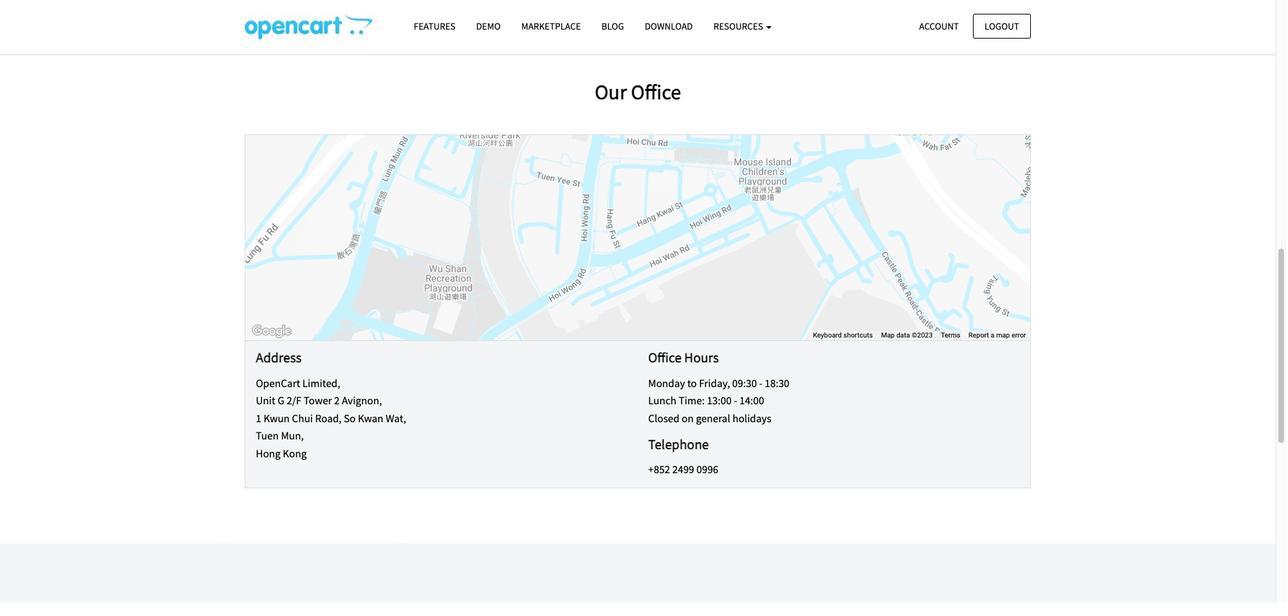 Task type: vqa. For each thing, say whether or not it's contained in the screenshot.
paypal image to the right
no



Task type: locate. For each thing, give the bounding box(es) containing it.
marketplace link
[[511, 14, 591, 39]]

kong
[[283, 447, 307, 461]]

-
[[759, 376, 763, 390], [734, 394, 737, 408]]

time:
[[679, 394, 705, 408]]

office right our
[[631, 78, 681, 105]]

2/f
[[287, 394, 302, 408]]

office
[[631, 78, 681, 105], [648, 349, 682, 366]]

hours
[[685, 349, 719, 366]]

limited,
[[303, 376, 340, 390]]

office up monday
[[648, 349, 682, 366]]

1 vertical spatial office
[[648, 349, 682, 366]]

0 vertical spatial office
[[631, 78, 681, 105]]

keyboard shortcuts
[[813, 332, 873, 339]]

on
[[682, 412, 694, 425]]

tower
[[304, 394, 332, 408]]

09:30
[[732, 376, 757, 390]]

opencart limited, unit g 2/f tower 2 avignon, 1 kwun chui road, so kwan wat, tuen mun, hong kong
[[256, 376, 406, 461]]

blog link
[[591, 14, 635, 39]]

error
[[1012, 332, 1026, 339]]

- right 09:30
[[759, 376, 763, 390]]

terms link
[[941, 332, 961, 339]]

google image
[[249, 323, 295, 340]]

- left 14:00
[[734, 394, 737, 408]]

general
[[696, 412, 730, 425]]

account
[[919, 20, 959, 32]]

13:00
[[707, 394, 732, 408]]

address
[[256, 349, 302, 366]]

closed
[[648, 412, 680, 425]]

features
[[414, 20, 456, 32]]

our
[[595, 78, 627, 105]]

lunch
[[648, 394, 677, 408]]

keyboard shortcuts button
[[813, 331, 873, 341]]

monday to friday, 09:30 - 18:30 lunch time: 13:00 - 14:00 closed on general holidays
[[648, 376, 790, 425]]

hong
[[256, 447, 281, 461]]

wat,
[[386, 412, 406, 425]]

0 horizontal spatial -
[[734, 394, 737, 408]]

unit
[[256, 394, 276, 408]]

+852
[[648, 463, 670, 477]]

download
[[645, 20, 693, 32]]

to
[[687, 376, 697, 390]]

account link
[[908, 13, 971, 39]]

map region
[[246, 135, 1031, 340]]

tuen
[[256, 429, 279, 443]]

opencart
[[256, 376, 300, 390]]

download link
[[635, 14, 703, 39]]

18:30
[[765, 376, 790, 390]]

1 horizontal spatial -
[[759, 376, 763, 390]]

mun,
[[281, 429, 304, 443]]

blog
[[602, 20, 624, 32]]

logout
[[985, 20, 1019, 32]]

terms
[[941, 332, 961, 339]]



Task type: describe. For each thing, give the bounding box(es) containing it.
0 vertical spatial -
[[759, 376, 763, 390]]

report a map error link
[[969, 332, 1026, 339]]

our office
[[595, 78, 681, 105]]

shortcuts
[[844, 332, 873, 339]]

map
[[881, 332, 895, 339]]

©2023
[[912, 332, 933, 339]]

kwun
[[264, 412, 290, 425]]

marketplace
[[521, 20, 581, 32]]

g
[[278, 394, 285, 408]]

office hours
[[648, 349, 719, 366]]

road,
[[315, 412, 342, 425]]

report a map error
[[969, 332, 1026, 339]]

logout link
[[973, 13, 1031, 39]]

holidays
[[733, 412, 772, 425]]

1 vertical spatial -
[[734, 394, 737, 408]]

2499
[[673, 463, 694, 477]]

keyboard
[[813, 332, 842, 339]]

map
[[996, 332, 1010, 339]]

resources
[[714, 20, 765, 32]]

+852 2499 0996
[[648, 463, 719, 477]]

refresh image
[[342, 6, 351, 16]]

features link
[[404, 14, 466, 39]]

friday,
[[699, 376, 730, 390]]

data
[[897, 332, 910, 339]]

so
[[344, 412, 356, 425]]

telephone
[[648, 436, 709, 453]]

kwan
[[358, 412, 384, 425]]

14:00
[[740, 394, 764, 408]]

map data ©2023
[[881, 332, 933, 339]]

0996
[[697, 463, 719, 477]]

1
[[256, 412, 261, 425]]

monday
[[648, 376, 685, 390]]

report
[[969, 332, 989, 339]]

demo link
[[466, 14, 511, 39]]

demo
[[476, 20, 501, 32]]

2
[[334, 394, 340, 408]]

chui
[[292, 412, 313, 425]]

opencart - contact image
[[245, 14, 372, 39]]

avignon,
[[342, 394, 382, 408]]

a
[[991, 332, 995, 339]]

resources link
[[703, 14, 783, 39]]



